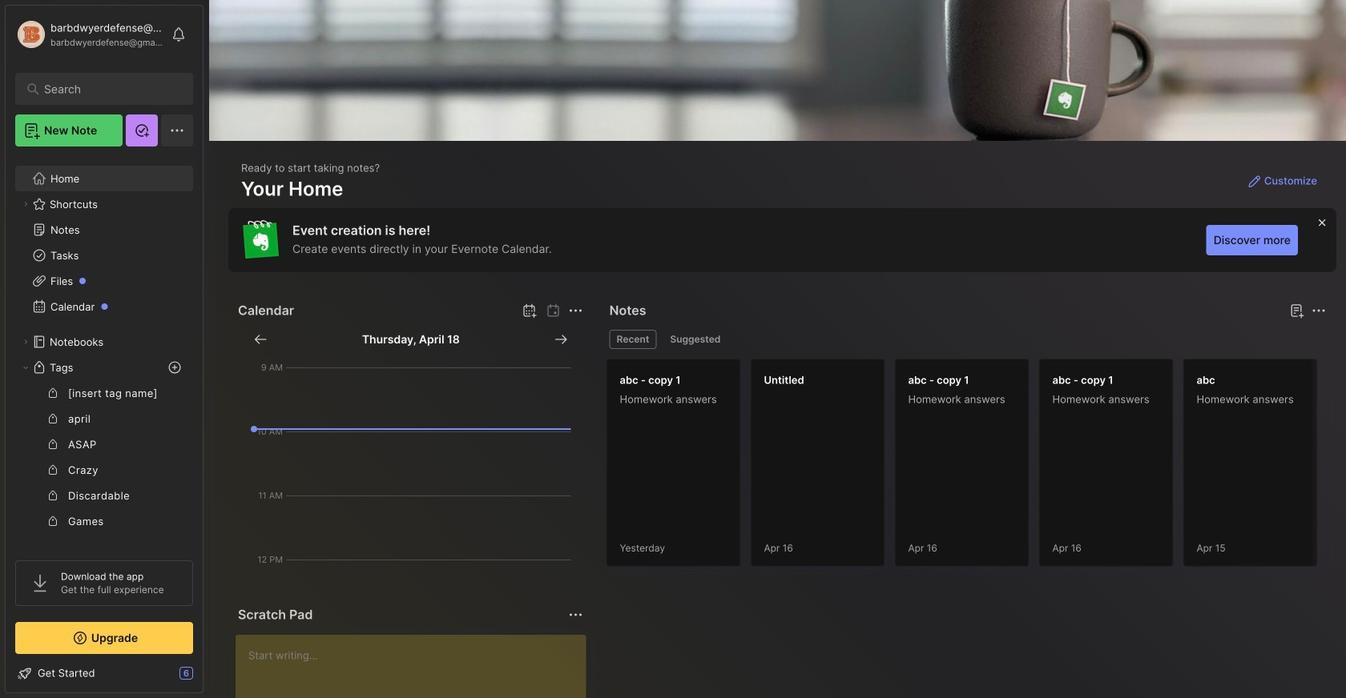 Task type: describe. For each thing, give the bounding box(es) containing it.
more actions image for second more actions field from the bottom of the page
[[566, 301, 586, 321]]

2 tab from the left
[[663, 330, 728, 349]]

1 more actions field from the top
[[565, 300, 587, 322]]

none search field inside main element
[[44, 79, 172, 99]]

Account field
[[15, 18, 163, 50]]

Start writing… text field
[[248, 635, 586, 699]]

new evernote calendar event image
[[520, 301, 539, 321]]

Search text field
[[44, 82, 172, 97]]



Task type: vqa. For each thing, say whether or not it's contained in the screenshot.
Notes
no



Task type: locate. For each thing, give the bounding box(es) containing it.
tree inside main element
[[6, 156, 203, 699]]

0 vertical spatial more actions image
[[566, 301, 586, 321]]

1 horizontal spatial tab
[[663, 330, 728, 349]]

More actions field
[[565, 300, 587, 322], [565, 604, 587, 627]]

1 tab from the left
[[610, 330, 657, 349]]

tab
[[610, 330, 657, 349], [663, 330, 728, 349]]

group
[[15, 381, 193, 699]]

2 more actions image from the top
[[566, 606, 586, 625]]

0 horizontal spatial tab
[[610, 330, 657, 349]]

1 more actions image from the top
[[566, 301, 586, 321]]

Help and Learning task checklist field
[[6, 661, 203, 687]]

main element
[[0, 0, 208, 699]]

row group
[[606, 359, 1346, 577]]

more actions image for first more actions field from the bottom
[[566, 606, 586, 625]]

1 vertical spatial more actions image
[[566, 606, 586, 625]]

tab list
[[610, 330, 1324, 349]]

tree
[[6, 156, 203, 699]]

expand notebooks image
[[21, 337, 30, 347]]

1 vertical spatial more actions field
[[565, 604, 587, 627]]

group inside main element
[[15, 381, 193, 699]]

None search field
[[44, 79, 172, 99]]

0 vertical spatial more actions field
[[565, 300, 587, 322]]

Choose date to view field
[[362, 332, 460, 348]]

2 more actions field from the top
[[565, 604, 587, 627]]

expand tags image
[[21, 363, 30, 373]]

click to collapse image
[[202, 669, 214, 688]]

more actions image
[[566, 301, 586, 321], [566, 606, 586, 625]]



